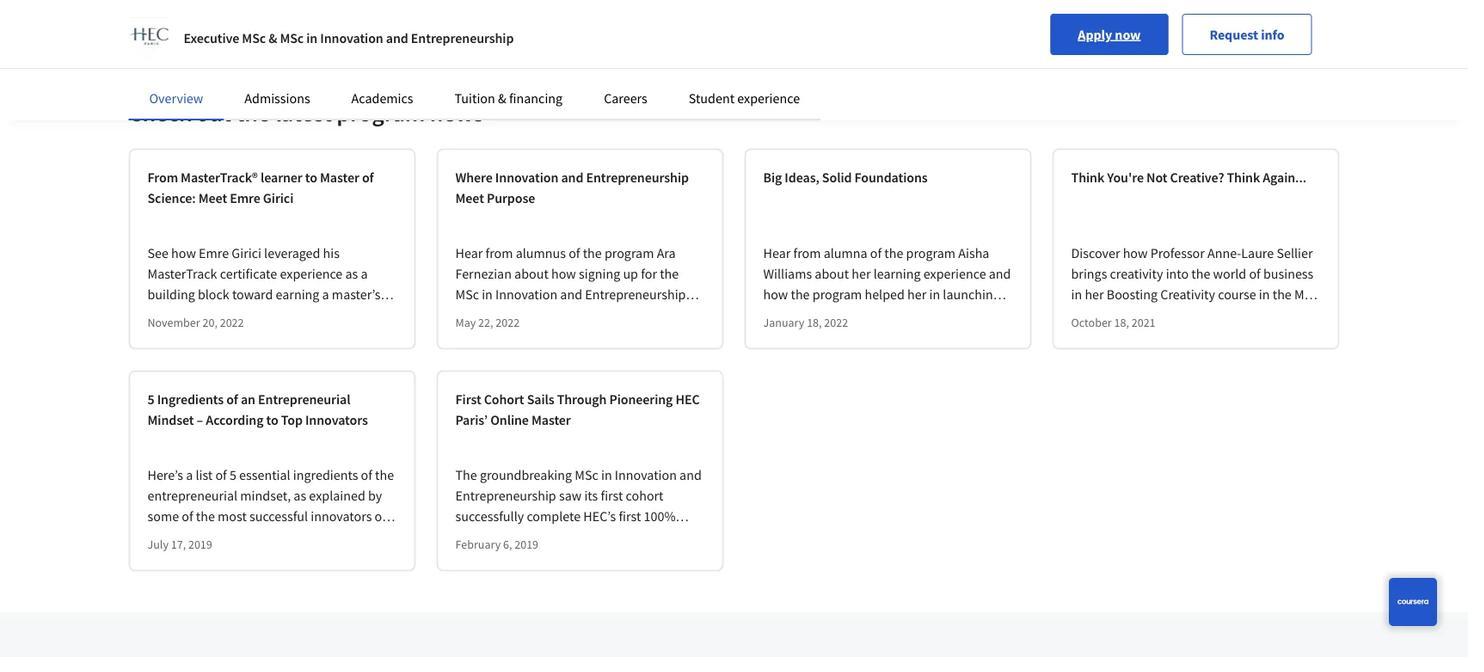 Task type: locate. For each thing, give the bounding box(es) containing it.
1 horizontal spatial meet
[[455, 190, 484, 207]]

a left list
[[186, 467, 193, 484]]

and inside where innovation and entrepreneurship meet purpose
[[561, 169, 583, 186]]

the up by
[[375, 467, 394, 484]]

2 18, from the left
[[1114, 315, 1129, 330]]

2019 for most
[[188, 536, 212, 552]]

saw
[[559, 487, 582, 505]]

0 horizontal spatial out
[[196, 97, 231, 127]]

complete
[[527, 508, 581, 525]]

1 vertical spatial out
[[643, 307, 662, 324]]

big ideas, solid foundations
[[763, 169, 928, 186]]

program
[[337, 97, 425, 127], [605, 245, 654, 262], [906, 245, 956, 262], [813, 286, 862, 303]]

impactvest,
[[873, 307, 940, 324]]

0 horizontal spatial master
[[320, 169, 359, 186]]

1 vertical spatial emre
[[199, 245, 229, 262]]

in
[[306, 29, 318, 46], [482, 286, 493, 303], [929, 286, 940, 303], [1071, 286, 1082, 303], [1259, 286, 1270, 303], [1071, 307, 1082, 324], [763, 327, 774, 345], [601, 467, 612, 484]]

1 horizontal spatial as
[[345, 265, 358, 283]]

innovation up cohort
[[615, 467, 677, 484]]

about for alumnus
[[514, 265, 549, 283]]

of down the laure
[[1249, 265, 1261, 283]]

from for williams
[[793, 245, 821, 262]]

1 horizontal spatial hear
[[763, 245, 791, 262]]

17,
[[171, 536, 186, 552]]

top
[[281, 412, 303, 429]]

program. left 2021 on the right of page
[[1071, 327, 1124, 345]]

0 horizontal spatial about
[[514, 265, 549, 283]]

2019 for degree
[[515, 536, 538, 552]]

0 horizontal spatial &
[[268, 29, 277, 46]]

to left 'be'
[[665, 307, 677, 324]]

business
[[1263, 265, 1314, 283], [813, 307, 863, 324]]

0 vertical spatial out
[[196, 97, 231, 127]]

meet down where on the top of page
[[455, 190, 484, 207]]

1 horizontal spatial 5
[[230, 467, 236, 484]]

to left top
[[266, 412, 278, 429]]

july 17, 2019
[[148, 536, 212, 552]]

think left you're
[[1071, 169, 1104, 186]]

innovation inside where innovation and entrepreneurship meet purpose
[[495, 169, 558, 186]]

and inside hear from alumna of the program aisha williams about her learning experience and how the program helped her in launching her own business - impactvest, specializing in impact investing.
[[989, 265, 1011, 283]]

2019 right 17,
[[188, 536, 212, 552]]

program. down complete
[[537, 529, 590, 546]]

how
[[171, 245, 196, 262], [1123, 245, 1148, 262], [551, 265, 576, 283], [763, 286, 788, 303]]

1 vertical spatial master
[[531, 412, 571, 429]]

degree.
[[148, 307, 190, 324]]

a
[[361, 265, 368, 283], [322, 286, 329, 303], [697, 307, 704, 324], [186, 467, 193, 484]]

1 vertical spatial to
[[665, 307, 677, 324]]

entrepreneurship down course
[[1174, 307, 1275, 324]]

1 horizontal spatial for
[[641, 265, 657, 283]]

discover
[[1071, 245, 1120, 262]]

1 2019 from the left
[[188, 536, 212, 552]]

emre
[[230, 190, 260, 207], [199, 245, 229, 262]]

0 vertical spatial emre
[[230, 190, 260, 207]]

1 horizontal spatial about
[[815, 265, 849, 283]]

1 vertical spatial &
[[498, 89, 506, 107]]

1 horizontal spatial emre
[[230, 190, 260, 207]]

the up own
[[791, 286, 810, 303]]

1 vertical spatial first
[[619, 508, 641, 525]]

experience down pandemic
[[533, 327, 596, 345]]

entrepreneurship up successfully
[[455, 487, 556, 505]]

innovation
[[320, 29, 383, 46], [495, 169, 558, 186], [495, 286, 557, 303], [1085, 307, 1147, 324], [615, 467, 677, 484]]

successfully
[[455, 508, 524, 525]]

learner
[[261, 169, 303, 186]]

how up creativity
[[1123, 245, 1148, 262]]

2 from from the left
[[793, 245, 821, 262]]

experience inside see how emre girici leveraged his mastertrack certificate experience as a building block toward earning a master's degree.
[[280, 265, 343, 283]]

2 2022 from the left
[[496, 315, 520, 330]]

out inside hear from alumnus of the program ara fernezian about how signing up for the msc in innovation and entrepreneurship just before the pandemic turned out to be a life-changing experience for him.
[[643, 307, 662, 324]]

1 hear from the left
[[455, 245, 483, 262]]

out right check
[[196, 97, 231, 127]]

innovation inside hear from alumnus of the program ara fernezian about how signing up for the msc in innovation and entrepreneurship just before the pandemic turned out to be a life-changing experience for him.
[[495, 286, 557, 303]]

18, for innovation
[[1114, 315, 1129, 330]]

1 vertical spatial business
[[813, 307, 863, 324]]

1 about from the left
[[514, 265, 549, 283]]

academics link
[[351, 89, 413, 107]]

1 horizontal spatial business
[[1263, 265, 1314, 283]]

master down the sails on the bottom left
[[531, 412, 571, 429]]

tuition & financing link
[[455, 89, 563, 107]]

mindset,
[[240, 487, 291, 505]]

2 vertical spatial to
[[266, 412, 278, 429]]

investing.
[[820, 327, 875, 345]]

1 horizontal spatial from
[[793, 245, 821, 262]]

entrepreneurship inside where innovation and entrepreneurship meet purpose
[[586, 169, 689, 186]]

the up learning
[[884, 245, 903, 262]]

student
[[689, 89, 735, 107]]

1 horizontal spatial 2022
[[496, 315, 520, 330]]

girici up certificate
[[232, 245, 261, 262]]

msc down "sellier"
[[1294, 286, 1318, 303]]

2 horizontal spatial 2022
[[824, 315, 848, 330]]

entrepreneurship down up
[[585, 286, 686, 303]]

williams
[[763, 265, 812, 283]]

1 vertical spatial for
[[599, 327, 615, 345]]

program up up
[[605, 245, 654, 262]]

1 horizontal spatial program.
[[1071, 327, 1124, 345]]

of inside the from mastertrack® learner to master of science: meet emre girici
[[362, 169, 374, 186]]

1 horizontal spatial girici
[[263, 190, 294, 207]]

how down the williams
[[763, 286, 788, 303]]

careers link
[[604, 89, 647, 107]]

18, left 2021 on the right of page
[[1114, 315, 1129, 330]]

0 horizontal spatial think
[[1071, 169, 1104, 186]]

from inside hear from alumnus of the program ara fernezian about how signing up for the msc in innovation and entrepreneurship just before the pandemic turned out to be a life-changing experience for him.
[[485, 245, 513, 262]]

experience inside hear from alumnus of the program ara fernezian about how signing up for the msc in innovation and entrepreneurship just before the pandemic turned out to be a life-changing experience for him.
[[533, 327, 596, 345]]

msc up its
[[575, 467, 598, 484]]

program.
[[1071, 327, 1124, 345], [537, 529, 590, 546]]

business inside hear from alumna of the program aisha williams about her learning experience and how the program helped her in launching her own business - impactvest, specializing in impact investing.
[[813, 307, 863, 324]]

of down academics link
[[362, 169, 374, 186]]

2 2019 from the left
[[515, 536, 538, 552]]

to right learner
[[305, 169, 317, 186]]

0 horizontal spatial 5
[[148, 391, 154, 408]]

0 horizontal spatial to
[[266, 412, 278, 429]]

meet down mastertrack®
[[198, 190, 227, 207]]

solid
[[822, 169, 852, 186]]

january
[[763, 315, 804, 330]]

from
[[485, 245, 513, 262], [793, 245, 821, 262]]

0 horizontal spatial 18,
[[807, 315, 822, 330]]

think you're not creative? think again...
[[1071, 169, 1306, 186]]

and up academics
[[386, 29, 408, 46]]

-
[[866, 307, 870, 324]]

signing
[[579, 265, 620, 283]]

a inside here's a list of 5 essential ingredients of the entrepreneurial mindset, as explained by some of the most successful innovators of all time.
[[186, 467, 193, 484]]

about down alumna
[[815, 265, 849, 283]]

1 18, from the left
[[807, 315, 822, 330]]

hear inside hear from alumnus of the program ara fernezian about how signing up for the msc in innovation and entrepreneurship just before the pandemic turned out to be a life-changing experience for him.
[[455, 245, 483, 262]]

experience inside hear from alumna of the program aisha williams about her learning experience and how the program helped her in launching her own business - impactvest, specializing in impact investing.
[[923, 265, 986, 283]]

2022 right 20,
[[220, 315, 244, 330]]

1 2022 from the left
[[220, 315, 244, 330]]

earning
[[276, 286, 319, 303]]

master inside first cohort sails through pioneering hec paris' online master
[[531, 412, 571, 429]]

its
[[584, 487, 598, 505]]

and up pandemic
[[560, 286, 582, 303]]

0 vertical spatial &
[[268, 29, 277, 46]]

0 vertical spatial 5
[[148, 391, 154, 408]]

18, right 'january'
[[807, 315, 822, 330]]

professor
[[1150, 245, 1205, 262]]

msc inside the groundbreaking msc in innovation and entrepreneurship saw its first cohort successfully complete hec's first 100% online degree program.
[[575, 467, 598, 484]]

her down brings at the top
[[1085, 286, 1104, 303]]

and down aisha
[[989, 265, 1011, 283]]

big
[[763, 169, 782, 186]]

1 vertical spatial girici
[[232, 245, 261, 262]]

1 vertical spatial 5
[[230, 467, 236, 484]]

block
[[198, 286, 229, 303]]

business up investing.
[[813, 307, 863, 324]]

to
[[305, 169, 317, 186], [665, 307, 677, 324], [266, 412, 278, 429]]

of
[[362, 169, 374, 186], [569, 245, 580, 262], [870, 245, 882, 262], [1249, 265, 1261, 283], [226, 391, 238, 408], [215, 467, 227, 484], [361, 467, 372, 484], [182, 508, 193, 525], [375, 508, 386, 525]]

world
[[1213, 265, 1246, 283]]

1 vertical spatial as
[[294, 487, 306, 505]]

for
[[641, 265, 657, 283], [599, 327, 615, 345]]

msc up just
[[455, 286, 479, 303]]

girici inside see how emre girici leveraged his mastertrack certificate experience as a building block toward earning a master's degree.
[[232, 245, 261, 262]]

3 2022 from the left
[[824, 315, 848, 330]]

business inside the discover how professor anne-laure sellier brings creativity into the world of business in her boosting creativity course in the msc in innovation and entrepreneurship program.
[[1263, 265, 1314, 283]]

for left him.
[[599, 327, 615, 345]]

emre up mastertrack
[[199, 245, 229, 262]]

0 horizontal spatial as
[[294, 487, 306, 505]]

hear up the williams
[[763, 245, 791, 262]]

of inside hear from alumna of the program aisha williams about her learning experience and how the program helped her in launching her own business - impactvest, specializing in impact investing.
[[870, 245, 882, 262]]

first down cohort
[[619, 508, 641, 525]]

1 from from the left
[[485, 245, 513, 262]]

msc
[[242, 29, 266, 46], [280, 29, 304, 46], [455, 286, 479, 303], [1294, 286, 1318, 303], [575, 467, 598, 484]]

girici
[[263, 190, 294, 207], [232, 245, 261, 262]]

academics
[[351, 89, 413, 107]]

master right learner
[[320, 169, 359, 186]]

0 horizontal spatial meet
[[198, 190, 227, 207]]

as up successful
[[294, 487, 306, 505]]

most
[[218, 508, 247, 525]]

0 vertical spatial to
[[305, 169, 317, 186]]

0 vertical spatial as
[[345, 265, 358, 283]]

1 horizontal spatial master
[[531, 412, 571, 429]]

1 meet from the left
[[198, 190, 227, 207]]

entrepreneurship down careers link
[[586, 169, 689, 186]]

about for alumna
[[815, 265, 849, 283]]

program. inside the groundbreaking msc in innovation and entrepreneurship saw its first cohort successfully complete hec's first 100% online degree program.
[[537, 529, 590, 546]]

how inside hear from alumnus of the program ara fernezian about how signing up for the msc in innovation and entrepreneurship just before the pandemic turned out to be a life-changing experience for him.
[[551, 265, 576, 283]]

anne-
[[1208, 245, 1241, 262]]

program left news
[[337, 97, 425, 127]]

2019 right 6,
[[515, 536, 538, 552]]

as up master's in the top of the page
[[345, 265, 358, 283]]

2 horizontal spatial to
[[665, 307, 677, 324]]

& up 'admissions'
[[268, 29, 277, 46]]

1 horizontal spatial out
[[643, 307, 662, 324]]

mindset
[[148, 412, 194, 429]]

out up him.
[[643, 307, 662, 324]]

0 vertical spatial business
[[1263, 265, 1314, 283]]

1 horizontal spatial to
[[305, 169, 317, 186]]

and down creativity
[[1150, 307, 1172, 324]]

0 horizontal spatial 2019
[[188, 536, 212, 552]]

impact
[[777, 327, 817, 345]]

executive msc & msc in innovation and entrepreneurship
[[184, 29, 514, 46]]

innovation up purpose
[[495, 169, 558, 186]]

innovators
[[305, 412, 368, 429]]

2 about from the left
[[815, 265, 849, 283]]

how up mastertrack
[[171, 245, 196, 262]]

5 up mindset
[[148, 391, 154, 408]]

from up the williams
[[793, 245, 821, 262]]

the down "sellier"
[[1273, 286, 1292, 303]]

about inside hear from alumnus of the program ara fernezian about how signing up for the msc in innovation and entrepreneurship just before the pandemic turned out to be a life-changing experience for him.
[[514, 265, 549, 283]]

launching
[[943, 286, 1000, 303]]

5 right list
[[230, 467, 236, 484]]

from
[[148, 169, 178, 186]]

from inside hear from alumna of the program aisha williams about her learning experience and how the program helped her in launching her own business - impactvest, specializing in impact investing.
[[793, 245, 821, 262]]

0 horizontal spatial hear
[[455, 245, 483, 262]]

for right up
[[641, 265, 657, 283]]

here's a list of 5 essential ingredients of the entrepreneurial mindset, as explained by some of the most successful innovators of all time.
[[148, 467, 394, 546]]

experience up earning
[[280, 265, 343, 283]]

about
[[514, 265, 549, 283], [815, 265, 849, 283]]

out
[[196, 97, 231, 127], [643, 307, 662, 324]]

girici down learner
[[263, 190, 294, 207]]

fernezian
[[455, 265, 512, 283]]

specializing
[[943, 307, 1010, 324]]

master's
[[332, 286, 381, 303]]

1 horizontal spatial think
[[1227, 169, 1260, 186]]

& right tuition on the left top of the page
[[498, 89, 506, 107]]

0 vertical spatial master
[[320, 169, 359, 186]]

1 horizontal spatial 2019
[[515, 536, 538, 552]]

building
[[148, 286, 195, 303]]

0 vertical spatial first
[[601, 487, 623, 505]]

0 vertical spatial program.
[[1071, 327, 1124, 345]]

1 vertical spatial program.
[[537, 529, 590, 546]]

18,
[[807, 315, 822, 330], [1114, 315, 1129, 330]]

leveraged
[[264, 245, 320, 262]]

january 18, 2022
[[763, 315, 848, 330]]

0 horizontal spatial 2022
[[220, 315, 244, 330]]

0 vertical spatial girici
[[263, 190, 294, 207]]

a up master's in the top of the page
[[361, 265, 368, 283]]

2022 right '22,'
[[496, 315, 520, 330]]

just
[[455, 307, 476, 324]]

business down "sellier"
[[1263, 265, 1314, 283]]

emre inside the from mastertrack® learner to master of science: meet emre girici
[[230, 190, 260, 207]]

msc inside hear from alumnus of the program ara fernezian about how signing up for the msc in innovation and entrepreneurship just before the pandemic turned out to be a life-changing experience for him.
[[455, 286, 479, 303]]

how inside the discover how professor anne-laure sellier brings creativity into the world of business in her boosting creativity course in the msc in innovation and entrepreneurship program.
[[1123, 245, 1148, 262]]

0 horizontal spatial girici
[[232, 245, 261, 262]]

0 horizontal spatial emre
[[199, 245, 229, 262]]

turned
[[601, 307, 640, 324]]

0 horizontal spatial program.
[[537, 529, 590, 546]]

program up january 18, 2022
[[813, 286, 862, 303]]

emre down mastertrack®
[[230, 190, 260, 207]]

mastertrack®
[[181, 169, 258, 186]]

of up the signing
[[569, 245, 580, 262]]

2022
[[220, 315, 244, 330], [496, 315, 520, 330], [824, 315, 848, 330]]

entrepreneurship inside the groundbreaking msc in innovation and entrepreneurship saw its first cohort successfully complete hec's first 100% online degree program.
[[455, 487, 556, 505]]

a right 'be'
[[697, 307, 704, 324]]

november 20, 2022
[[148, 315, 244, 330]]

0 horizontal spatial from
[[485, 245, 513, 262]]

innovation up academics
[[320, 29, 383, 46]]

innovation down boosting at the top right
[[1085, 307, 1147, 324]]

about inside hear from alumna of the program aisha williams about her learning experience and how the program helped her in launching her own business - impactvest, specializing in impact investing.
[[815, 265, 849, 283]]

18, for business
[[807, 315, 822, 330]]

paris'
[[455, 412, 488, 429]]

hear up fernezian on the left top of page
[[455, 245, 483, 262]]

and up alumnus
[[561, 169, 583, 186]]

through
[[557, 391, 607, 408]]

as
[[345, 265, 358, 283], [294, 487, 306, 505]]

2 hear from the left
[[763, 245, 791, 262]]

sellier
[[1277, 245, 1313, 262]]

entrepreneurship
[[411, 29, 514, 46], [586, 169, 689, 186], [585, 286, 686, 303], [1174, 307, 1275, 324], [455, 487, 556, 505]]

of up learning
[[870, 245, 882, 262]]

2 meet from the left
[[455, 190, 484, 207]]

the left latest
[[236, 97, 270, 127]]

of left an
[[226, 391, 238, 408]]

innovation up before
[[495, 286, 557, 303]]

about down alumnus
[[514, 265, 549, 283]]

how down alumnus
[[551, 265, 576, 283]]

2022 for the
[[824, 315, 848, 330]]

hear inside hear from alumna of the program aisha williams about her learning experience and how the program helped her in launching her own business - impactvest, specializing in impact investing.
[[763, 245, 791, 262]]

0 horizontal spatial business
[[813, 307, 863, 324]]

check out the latest program news
[[129, 97, 484, 127]]

2022 left -
[[824, 315, 848, 330]]

overview
[[149, 89, 203, 107]]

from up fernezian on the left top of page
[[485, 245, 513, 262]]

certificate
[[220, 265, 277, 283]]

think left 'again...' at the top right of page
[[1227, 169, 1260, 186]]

1 horizontal spatial 18,
[[1114, 315, 1129, 330]]

the down ara
[[660, 265, 679, 283]]

experience up the launching
[[923, 265, 986, 283]]

a inside hear from alumnus of the program ara fernezian about how signing up for the msc in innovation and entrepreneurship just before the pandemic turned out to be a life-changing experience for him.
[[697, 307, 704, 324]]

his
[[323, 245, 340, 262]]

where innovation and entrepreneurship meet purpose
[[455, 169, 689, 207]]

the up the signing
[[583, 245, 602, 262]]

first right its
[[601, 487, 623, 505]]



Task type: vqa. For each thing, say whether or not it's contained in the screenshot.
the with
no



Task type: describe. For each thing, give the bounding box(es) containing it.
mastertrack
[[148, 265, 217, 283]]

of right list
[[215, 467, 227, 484]]

first cohort sails through pioneering hec paris' online master
[[455, 391, 700, 429]]

admissions
[[245, 89, 310, 107]]

msc up admissions 'link'
[[280, 29, 304, 46]]

and inside the groundbreaking msc in innovation and entrepreneurship saw its first cohort successfully complete hec's first 100% online degree program.
[[680, 467, 702, 484]]

tuition & financing
[[455, 89, 563, 107]]

before
[[479, 307, 516, 324]]

entrepreneurship inside hear from alumnus of the program ara fernezian about how signing up for the msc in innovation and entrepreneurship just before the pandemic turned out to be a life-changing experience for him.
[[585, 286, 686, 303]]

her down alumna
[[852, 265, 871, 283]]

innovation inside the discover how professor anne-laure sellier brings creativity into the world of business in her boosting creativity course in the msc in innovation and entrepreneurship program.
[[1085, 307, 1147, 324]]

of up by
[[361, 467, 372, 484]]

–
[[197, 412, 203, 429]]

toward
[[232, 286, 273, 303]]

course
[[1218, 286, 1256, 303]]

of inside 5 ingredients of an entrepreneurial mindset – according to top innovators
[[226, 391, 238, 408]]

first
[[455, 391, 481, 408]]

her up impactvest,
[[907, 286, 927, 303]]

see how emre girici leveraged his mastertrack certificate experience as a building block toward earning a master's degree.
[[148, 245, 381, 324]]

student experience link
[[689, 89, 800, 107]]

tuition
[[455, 89, 495, 107]]

as inside see how emre girici leveraged his mastertrack certificate experience as a building block toward earning a master's degree.
[[345, 265, 358, 283]]

cohort
[[626, 487, 664, 505]]

how inside see how emre girici leveraged his mastertrack certificate experience as a building block toward earning a master's degree.
[[171, 245, 196, 262]]

hear for hear from alumnus of the program ara fernezian about how signing up for the msc in innovation and entrepreneurship just before the pandemic turned out to be a life-changing experience for him.
[[455, 245, 483, 262]]

executive
[[184, 29, 239, 46]]

into
[[1166, 265, 1189, 283]]

creativity
[[1110, 265, 1163, 283]]

0 vertical spatial for
[[641, 265, 657, 283]]

according
[[206, 412, 264, 429]]

groundbreaking
[[480, 467, 572, 484]]

2022 for earning
[[220, 315, 244, 330]]

0 horizontal spatial for
[[599, 327, 615, 345]]

the down entrepreneurial at the left bottom of page
[[196, 508, 215, 525]]

to inside the from mastertrack® learner to master of science: meet emre girici
[[305, 169, 317, 186]]

discover how professor anne-laure sellier brings creativity into the world of business in her boosting creativity course in the msc in innovation and entrepreneurship program.
[[1071, 245, 1318, 345]]

of down entrepreneurial at the left bottom of page
[[182, 508, 193, 525]]

and inside the discover how professor anne-laure sellier brings creativity into the world of business in her boosting creativity course in the msc in innovation and entrepreneurship program.
[[1150, 307, 1172, 324]]

alumna
[[824, 245, 867, 262]]

entrepreneurship inside the discover how professor anne-laure sellier brings creativity into the world of business in her boosting creativity course in the msc in innovation and entrepreneurship program.
[[1174, 307, 1275, 324]]

5 inside here's a list of 5 essential ingredients of the entrepreneurial mindset, as explained by some of the most successful innovators of all time.
[[230, 467, 236, 484]]

her inside the discover how professor anne-laure sellier brings creativity into the world of business in her boosting creativity course in the msc in innovation and entrepreneurship program.
[[1085, 286, 1104, 303]]

apply now
[[1078, 26, 1141, 43]]

how inside hear from alumna of the program aisha williams about her learning experience and how the program helped her in launching her own business - impactvest, specializing in impact investing.
[[763, 286, 788, 303]]

girici inside the from mastertrack® learner to master of science: meet emre girici
[[263, 190, 294, 207]]

up
[[623, 265, 638, 283]]

ara
[[657, 245, 676, 262]]

again...
[[1263, 169, 1306, 186]]

essential
[[239, 467, 290, 484]]

purpose
[[487, 190, 535, 207]]

brings
[[1071, 265, 1107, 283]]

ideas,
[[785, 169, 819, 186]]

october 18, 2021
[[1071, 315, 1156, 330]]

100%
[[644, 508, 676, 525]]

now
[[1115, 26, 1141, 43]]

pioneering
[[609, 391, 673, 408]]

you're
[[1107, 169, 1144, 186]]

careers
[[604, 89, 647, 107]]

hec's
[[583, 508, 616, 525]]

in inside the groundbreaking msc in innovation and entrepreneurship saw its first cohort successfully complete hec's first 100% online degree program.
[[601, 467, 612, 484]]

science:
[[148, 190, 196, 207]]

list
[[196, 467, 213, 484]]

hear from alumnus of the program ara fernezian about how signing up for the msc in innovation and entrepreneurship just before the pandemic turned out to be a life-changing experience for him.
[[455, 245, 704, 345]]

innovation inside the groundbreaking msc in innovation and entrepreneurship saw its first cohort successfully complete hec's first 100% online degree program.
[[615, 467, 677, 484]]

program up learning
[[906, 245, 956, 262]]

hec paris logo image
[[129, 17, 170, 58]]

in inside hear from alumnus of the program ara fernezian about how signing up for the msc in innovation and entrepreneurship just before the pandemic turned out to be a life-changing experience for him.
[[482, 286, 493, 303]]

innovators
[[311, 508, 372, 525]]

her left own
[[763, 307, 782, 324]]

to inside hear from alumnus of the program ara fernezian about how signing up for the msc in innovation and entrepreneurship just before the pandemic turned out to be a life-changing experience for him.
[[665, 307, 677, 324]]

experience right student
[[737, 89, 800, 107]]

online
[[490, 412, 529, 429]]

program. inside the discover how professor anne-laure sellier brings creativity into the world of business in her boosting creativity course in the msc in innovation and entrepreneurship program.
[[1071, 327, 1124, 345]]

financing
[[509, 89, 563, 107]]

entrepreneurship up tuition on the left top of the page
[[411, 29, 514, 46]]

alumnus
[[516, 245, 566, 262]]

the
[[455, 467, 477, 484]]

own
[[785, 307, 810, 324]]

the right into
[[1192, 265, 1210, 283]]

and inside hear from alumnus of the program ara fernezian about how signing up for the msc in innovation and entrepreneurship just before the pandemic turned out to be a life-changing experience for him.
[[560, 286, 582, 303]]

where
[[455, 169, 493, 186]]

the right before
[[519, 307, 538, 324]]

a right earning
[[322, 286, 329, 303]]

1 think from the left
[[1071, 169, 1104, 186]]

msc right the executive
[[242, 29, 266, 46]]

see
[[148, 245, 169, 262]]

all
[[148, 529, 161, 546]]

latest
[[275, 97, 332, 127]]

of inside hear from alumnus of the program ara fernezian about how signing up for the msc in innovation and entrepreneurship just before the pandemic turned out to be a life-changing experience for him.
[[569, 245, 580, 262]]

as inside here's a list of 5 essential ingredients of the entrepreneurial mindset, as explained by some of the most successful innovators of all time.
[[294, 487, 306, 505]]

foundations
[[855, 169, 928, 186]]

to inside 5 ingredients of an entrepreneurial mindset – according to top innovators
[[266, 412, 278, 429]]

him.
[[617, 327, 643, 345]]

program inside hear from alumnus of the program ara fernezian about how signing up for the msc in innovation and entrepreneurship just before the pandemic turned out to be a life-changing experience for him.
[[605, 245, 654, 262]]

msc inside the discover how professor anne-laure sellier brings creativity into the world of business in her boosting creativity course in the msc in innovation and entrepreneurship program.
[[1294, 286, 1318, 303]]

entrepreneurial
[[258, 391, 350, 408]]

from for fernezian
[[485, 245, 513, 262]]

some
[[148, 508, 179, 525]]

emre inside see how emre girici leveraged his mastertrack certificate experience as a building block toward earning a master's degree.
[[199, 245, 229, 262]]

changing
[[477, 327, 530, 345]]

be
[[680, 307, 694, 324]]

hear for hear from alumna of the program aisha williams about her learning experience and how the program helped her in launching her own business - impactvest, specializing in impact investing.
[[763, 245, 791, 262]]

by
[[368, 487, 382, 505]]

aisha
[[958, 245, 989, 262]]

overview link
[[149, 89, 203, 107]]

request info button
[[1182, 14, 1312, 55]]

creative?
[[1170, 169, 1224, 186]]

successful
[[249, 508, 308, 525]]

may
[[455, 315, 476, 330]]

info
[[1261, 26, 1285, 43]]

5 inside 5 ingredients of an entrepreneurial mindset – according to top innovators
[[148, 391, 154, 408]]

learning
[[874, 265, 921, 283]]

hear from alumna of the program aisha williams about her learning experience and how the program helped her in launching her own business - impactvest, specializing in impact investing.
[[763, 245, 1011, 345]]

2022 for msc
[[496, 315, 520, 330]]

meet inside the from mastertrack® learner to master of science: meet emre girici
[[198, 190, 227, 207]]

laure
[[1241, 245, 1274, 262]]

master inside the from mastertrack® learner to master of science: meet emre girici
[[320, 169, 359, 186]]

meet inside where innovation and entrepreneurship meet purpose
[[455, 190, 484, 207]]

time.
[[164, 529, 194, 546]]

2 think from the left
[[1227, 169, 1260, 186]]

the groundbreaking msc in innovation and entrepreneurship saw its first cohort successfully complete hec's first 100% online degree program.
[[455, 467, 702, 546]]

apply
[[1078, 26, 1112, 43]]

pandemic
[[541, 307, 598, 324]]

of down by
[[375, 508, 386, 525]]

not
[[1146, 169, 1167, 186]]

apply now button
[[1050, 14, 1168, 55]]

1 horizontal spatial &
[[498, 89, 506, 107]]

news
[[430, 97, 484, 127]]

of inside the discover how professor anne-laure sellier brings creativity into the world of business in her boosting creativity course in the msc in innovation and entrepreneurship program.
[[1249, 265, 1261, 283]]



